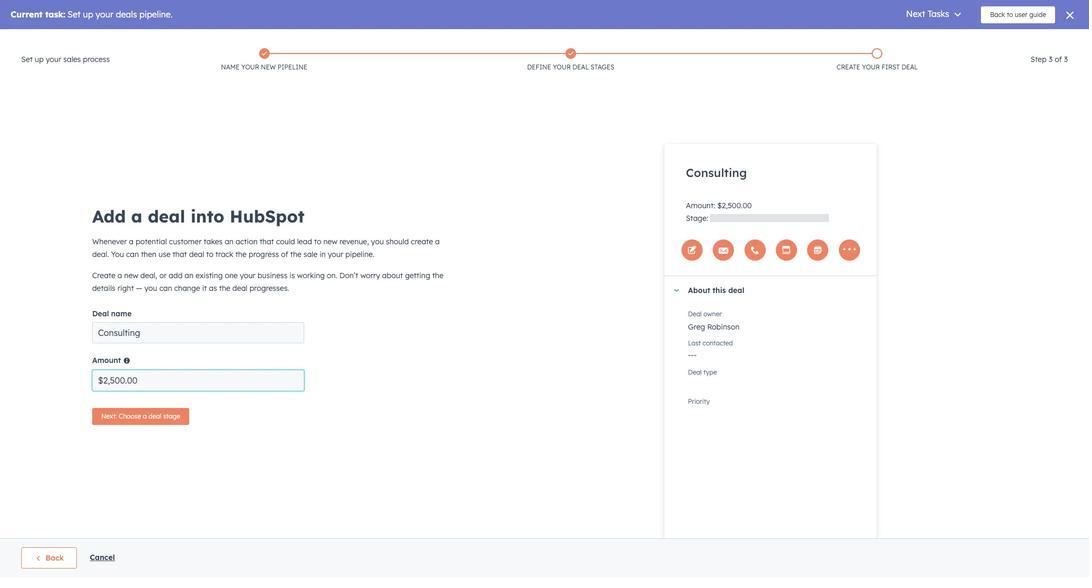 Task type: locate. For each thing, give the bounding box(es) containing it.
0 horizontal spatial an
[[185, 271, 193, 280]]

deal for deal name
[[92, 309, 109, 319]]

2 vertical spatial new
[[124, 271, 138, 280]]

1 horizontal spatial that
[[260, 237, 274, 246]]

0 horizontal spatial create
[[92, 271, 115, 280]]

new left pipeline
[[261, 63, 276, 71]]

greg
[[688, 322, 705, 332]]

deal down customer
[[189, 250, 204, 259]]

an up track
[[225, 237, 234, 246]]

0 vertical spatial an
[[225, 237, 234, 246]]

1 vertical spatial can
[[159, 284, 172, 293]]

add
[[169, 271, 183, 280]]

working
[[297, 271, 325, 280]]

name your new pipeline
[[221, 63, 307, 71]]

you
[[371, 237, 384, 246], [144, 284, 157, 293]]

back button
[[21, 547, 77, 569]]

a
[[131, 206, 142, 227], [129, 237, 134, 246], [435, 237, 440, 246], [118, 271, 122, 280], [143, 412, 147, 420]]

0 horizontal spatial you
[[144, 284, 157, 293]]

0 vertical spatial to
[[314, 237, 321, 246]]

0 horizontal spatial new
[[124, 271, 138, 280]]

owner
[[704, 310, 722, 318]]

a right add
[[131, 206, 142, 227]]

an inside create a new deal, or add an existing one your business is working on. don't worry about getting the details right — you can change it as the deal progresses.
[[185, 271, 193, 280]]

menu
[[879, 29, 1076, 46]]

create for create a new deal, or add an existing one your business is working on. don't worry about getting the details right — you can change it as the deal progresses.
[[92, 271, 115, 280]]

1 horizontal spatial create
[[837, 63, 860, 71]]

create
[[837, 63, 860, 71], [92, 271, 115, 280]]

0 horizontal spatial can
[[126, 250, 139, 259]]

hubspot image
[[19, 31, 32, 44]]

back
[[46, 553, 64, 563]]

name
[[221, 63, 240, 71]]

list inside add a deal into hubspot dialog
[[111, 46, 1031, 74]]

deal right first
[[902, 63, 918, 71]]

revenue,
[[340, 237, 369, 246]]

list
[[111, 46, 1031, 74]]

that down customer
[[173, 250, 187, 259]]

deal owner greg robinson
[[688, 310, 740, 332]]

deal name
[[92, 309, 132, 319]]

menu item
[[922, 29, 942, 46]]

1 vertical spatial new
[[323, 237, 338, 246]]

menu containing music
[[879, 29, 1076, 46]]

to
[[314, 237, 321, 246], [206, 250, 213, 259]]

progress
[[249, 250, 279, 259]]

deal right this
[[728, 286, 744, 295]]

your left first
[[862, 63, 880, 71]]

add
[[92, 206, 126, 227]]

to right lead
[[314, 237, 321, 246]]

of inside whenever a potential customer takes an action that could lead to new revenue, you should create a deal. you can then use that deal to track the progress of the sale in your pipeline.
[[281, 250, 288, 259]]

2 3 from the left
[[1064, 55, 1068, 64]]

0 horizontal spatial 3
[[1049, 55, 1053, 64]]

cancel
[[90, 553, 115, 562]]

settings image
[[989, 34, 999, 43]]

new
[[261, 63, 276, 71], [323, 237, 338, 246], [124, 271, 138, 280]]

the
[[235, 250, 247, 259], [290, 250, 301, 259], [432, 271, 443, 280], [219, 284, 230, 293]]

2 horizontal spatial new
[[323, 237, 338, 246]]

create left first
[[837, 63, 860, 71]]

set
[[21, 55, 33, 64]]

deal left name
[[92, 309, 109, 319]]

marketplaces image
[[949, 34, 959, 43]]

a up right
[[118, 271, 122, 280]]

0 horizontal spatial to
[[206, 250, 213, 259]]

to down takes
[[206, 250, 213, 259]]

can
[[126, 250, 139, 259], [159, 284, 172, 293]]

create up details
[[92, 271, 115, 280]]

create a new deal, or add an existing one your business is working on. don't worry about getting the details right — you can change it as the deal progresses.
[[92, 271, 443, 293]]

in
[[320, 250, 326, 259]]

pipeline
[[278, 63, 307, 71]]

new up "in"
[[323, 237, 338, 246]]

new for create a new deal, or add an existing one your business is working on. don't worry about getting the details right — you can change it as the deal progresses.
[[124, 271, 138, 280]]

hubspot
[[230, 206, 305, 227]]

notifications button
[[1003, 29, 1021, 46]]

create inside 2 list item
[[837, 63, 860, 71]]

0 completed list item
[[111, 46, 417, 74]]

0 vertical spatial of
[[1055, 55, 1062, 64]]

Deal type text field
[[688, 375, 866, 392]]

deal inside deal owner greg robinson
[[688, 310, 702, 318]]

your right one
[[240, 271, 255, 280]]

1 horizontal spatial new
[[261, 63, 276, 71]]

right
[[117, 284, 134, 293]]

create inside create a new deal, or add an existing one your business is working on. don't worry about getting the details right — you can change it as the deal progresses.
[[92, 271, 115, 280]]

create
[[411, 237, 433, 246]]

existing
[[196, 271, 223, 280]]

action
[[236, 237, 258, 246]]

define your deal stages
[[527, 63, 614, 71]]

deal left stages
[[572, 63, 589, 71]]

your right name
[[241, 63, 259, 71]]

1 horizontal spatial an
[[225, 237, 234, 246]]

amount
[[92, 356, 121, 365]]

new inside create a new deal, or add an existing one your business is working on. don't worry about getting the details right — you can change it as the deal progresses.
[[124, 271, 138, 280]]

your inside whenever a potential customer takes an action that could lead to new revenue, you should create a deal. you can then use that deal to track the progress of the sale in your pipeline.
[[328, 250, 343, 259]]

a left "potential"
[[129, 237, 134, 246]]

amount: $2,500.00
[[686, 201, 752, 210]]

of left search icon
[[1055, 55, 1062, 64]]

deal inside dropdown button
[[728, 286, 744, 295]]

pipeline.
[[345, 250, 375, 259]]

of down could
[[281, 250, 288, 259]]

step 3 of 3
[[1031, 55, 1068, 64]]

1 vertical spatial an
[[185, 271, 193, 280]]

0 vertical spatial create
[[837, 63, 860, 71]]

deal up "potential"
[[148, 206, 185, 227]]

could
[[276, 237, 295, 246]]

0 vertical spatial new
[[261, 63, 276, 71]]

business
[[258, 271, 287, 280]]

a right create
[[435, 237, 440, 246]]

can right you
[[126, 250, 139, 259]]

add a deal into hubspot dialog
[[0, 29, 1089, 577]]

that up "progress"
[[260, 237, 274, 246]]

sale
[[304, 250, 317, 259]]

you left should
[[371, 237, 384, 246]]

1 horizontal spatial 3
[[1064, 55, 1068, 64]]

greg robinson image
[[1029, 33, 1039, 42]]

it
[[202, 284, 207, 293]]

—
[[136, 284, 142, 293]]

set up your sales process
[[21, 55, 110, 64]]

customer
[[169, 237, 202, 246]]

you right —
[[144, 284, 157, 293]]

new up right
[[124, 271, 138, 280]]

about this deal button
[[665, 276, 866, 305]]

0 horizontal spatial of
[[281, 250, 288, 259]]

upgrade image
[[880, 34, 890, 43]]

the right as
[[219, 284, 230, 293]]

0 vertical spatial you
[[371, 237, 384, 246]]

process
[[83, 55, 110, 64]]

add a deal into hubspot
[[92, 206, 305, 227]]

can down "or"
[[159, 284, 172, 293]]

is
[[290, 271, 295, 280]]

1 vertical spatial of
[[281, 250, 288, 259]]

1 vertical spatial you
[[144, 284, 157, 293]]

a inside button
[[143, 412, 147, 420]]

your right up
[[46, 55, 61, 64]]

1 3 from the left
[[1049, 55, 1053, 64]]

list containing name your new pipeline
[[111, 46, 1031, 74]]

of
[[1055, 55, 1062, 64], [281, 250, 288, 259]]

change
[[174, 284, 200, 293]]

a for whenever a potential customer takes an action that could lead to new revenue, you should create a deal. you can then use that deal to track the progress of the sale in your pipeline.
[[129, 237, 134, 246]]

stage:
[[686, 213, 708, 223]]

deal inside button
[[149, 412, 161, 420]]

greg robinson button
[[688, 316, 866, 334]]

Last contacted text field
[[688, 345, 866, 362]]

can inside create a new deal, or add an existing one your business is working on. don't worry about getting the details right — you can change it as the deal progresses.
[[159, 284, 172, 293]]

potential
[[136, 237, 167, 246]]

deal
[[572, 63, 589, 71], [902, 63, 918, 71], [148, 206, 185, 227], [189, 250, 204, 259], [232, 284, 247, 293], [728, 286, 744, 295], [149, 412, 161, 420]]

priority
[[688, 397, 710, 405]]

0 horizontal spatial that
[[173, 250, 187, 259]]

1 horizontal spatial of
[[1055, 55, 1062, 64]]

deal down one
[[232, 284, 247, 293]]

1 horizontal spatial can
[[159, 284, 172, 293]]

deal
[[92, 309, 109, 319], [688, 310, 702, 318], [688, 368, 702, 376]]

new inside 0 completed list item
[[261, 63, 276, 71]]

a right choose
[[143, 412, 147, 420]]

whenever a potential customer takes an action that could lead to new revenue, you should create a deal. you can then use that deal to track the progress of the sale in your pipeline.
[[92, 237, 440, 259]]

an
[[225, 237, 234, 246], [185, 271, 193, 280]]

the left the sale
[[290, 250, 301, 259]]

1 vertical spatial create
[[92, 271, 115, 280]]

an up "change"
[[185, 271, 193, 280]]

music
[[1041, 33, 1059, 42]]

0 vertical spatial that
[[260, 237, 274, 246]]

deal.
[[92, 250, 109, 259]]

deal,
[[140, 271, 157, 280]]

3
[[1049, 55, 1053, 64], [1064, 55, 1068, 64]]

your right define
[[553, 63, 571, 71]]

0 vertical spatial can
[[126, 250, 139, 259]]

a inside create a new deal, or add an existing one your business is working on. don't worry about getting the details right — you can change it as the deal progresses.
[[118, 271, 122, 280]]

1 horizontal spatial you
[[371, 237, 384, 246]]

deal left stage at left bottom
[[149, 412, 161, 420]]

notifications image
[[1007, 34, 1016, 43]]

deal inside 2 list item
[[902, 63, 918, 71]]

2 list item
[[724, 46, 1031, 74]]

deal for deal type
[[688, 368, 702, 376]]

1 vertical spatial that
[[173, 250, 187, 259]]

your right "in"
[[328, 250, 343, 259]]

1 horizontal spatial to
[[314, 237, 321, 246]]

about
[[382, 271, 403, 280]]

Search HubSpot search field
[[940, 51, 1070, 69]]

deal up greg
[[688, 310, 702, 318]]

search button
[[1062, 51, 1080, 69]]

deal inside create a new deal, or add an existing one your business is working on. don't worry about getting the details right — you can change it as the deal progresses.
[[232, 284, 247, 293]]

create your first deal
[[837, 63, 918, 71]]

deal left type
[[688, 368, 702, 376]]



Task type: vqa. For each thing, say whether or not it's contained in the screenshot.
"deal" in the 2 list item
yes



Task type: describe. For each thing, give the bounding box(es) containing it.
marketplaces button
[[943, 29, 965, 46]]

track
[[215, 250, 233, 259]]

stage
[[163, 412, 180, 420]]

you inside whenever a potential customer takes an action that could lead to new revenue, you should create a deal. you can then use that deal to track the progress of the sale in your pipeline.
[[371, 237, 384, 246]]

then
[[141, 250, 156, 259]]

sales
[[63, 55, 81, 64]]

amount:
[[686, 201, 715, 210]]

can inside whenever a potential customer takes an action that could lead to new revenue, you should create a deal. you can then use that deal to track the progress of the sale in your pipeline.
[[126, 250, 139, 259]]

upgrade
[[892, 34, 920, 43]]

Deal name text field
[[92, 322, 304, 343]]

create for create your first deal
[[837, 63, 860, 71]]

help button
[[967, 29, 985, 46]]

first
[[882, 63, 900, 71]]

last contacted
[[688, 339, 733, 347]]

as
[[209, 284, 217, 293]]

lead
[[297, 237, 312, 246]]

the right getting
[[432, 271, 443, 280]]

caret image
[[673, 289, 680, 292]]

Priority text field
[[688, 404, 866, 421]]

progresses.
[[250, 284, 289, 293]]

next:
[[101, 412, 117, 420]]

music button
[[1023, 29, 1075, 46]]

should
[[386, 237, 409, 246]]

worry
[[360, 271, 380, 280]]

hubspot link
[[13, 31, 40, 44]]

next: choose a deal stage button
[[92, 408, 189, 425]]

step
[[1031, 55, 1047, 64]]

one
[[225, 271, 238, 280]]

consulting
[[686, 165, 747, 180]]

deal inside 1 completed list item
[[572, 63, 589, 71]]

an inside whenever a potential customer takes an action that could lead to new revenue, you should create a deal. you can then use that deal to track the progress of the sale in your pipeline.
[[225, 237, 234, 246]]

choose
[[119, 412, 141, 420]]

into
[[191, 206, 224, 227]]

Amount text field
[[92, 370, 304, 391]]

type
[[704, 368, 717, 376]]

name
[[111, 309, 132, 319]]

your inside 0 completed list item
[[241, 63, 259, 71]]

about this deal
[[688, 286, 744, 295]]

1 vertical spatial to
[[206, 250, 213, 259]]

define
[[527, 63, 551, 71]]

help image
[[971, 34, 981, 43]]

takes
[[204, 237, 223, 246]]

1 completed list item
[[417, 46, 724, 74]]

you inside create a new deal, or add an existing one your business is working on. don't worry about getting the details right — you can change it as the deal progresses.
[[144, 284, 157, 293]]

deal for deal owner greg robinson
[[688, 310, 702, 318]]

your inside 2 list item
[[862, 63, 880, 71]]

about
[[688, 286, 710, 295]]

don't
[[339, 271, 358, 280]]

deal inside whenever a potential customer takes an action that could lead to new revenue, you should create a deal. you can then use that deal to track the progress of the sale in your pipeline.
[[189, 250, 204, 259]]

or
[[159, 271, 167, 280]]

this
[[713, 286, 726, 295]]

details
[[92, 284, 115, 293]]

your inside create a new deal, or add an existing one your business is working on. don't worry about getting the details right — you can change it as the deal progresses.
[[240, 271, 255, 280]]

use
[[158, 250, 171, 259]]

on.
[[327, 271, 337, 280]]

next: choose a deal stage
[[101, 412, 180, 420]]

deal type
[[688, 368, 717, 376]]

new inside whenever a potential customer takes an action that could lead to new revenue, you should create a deal. you can then use that deal to track the progress of the sale in your pipeline.
[[323, 237, 338, 246]]

the down action
[[235, 250, 247, 259]]

$2,500.00
[[717, 201, 752, 210]]

stages
[[591, 63, 614, 71]]

new for name your new pipeline
[[261, 63, 276, 71]]

up
[[35, 55, 44, 64]]

a for create a new deal, or add an existing one your business is working on. don't worry about getting the details right — you can change it as the deal progresses.
[[118, 271, 122, 280]]

settings link
[[987, 32, 1001, 43]]

last
[[688, 339, 701, 347]]

you
[[111, 250, 124, 259]]

robinson
[[707, 322, 740, 332]]

a for add a deal into hubspot
[[131, 206, 142, 227]]

whenever
[[92, 237, 127, 246]]

contacted
[[703, 339, 733, 347]]

search image
[[1067, 57, 1074, 64]]

cancel button
[[90, 553, 115, 562]]

getting
[[405, 271, 430, 280]]

your inside 1 completed list item
[[553, 63, 571, 71]]



